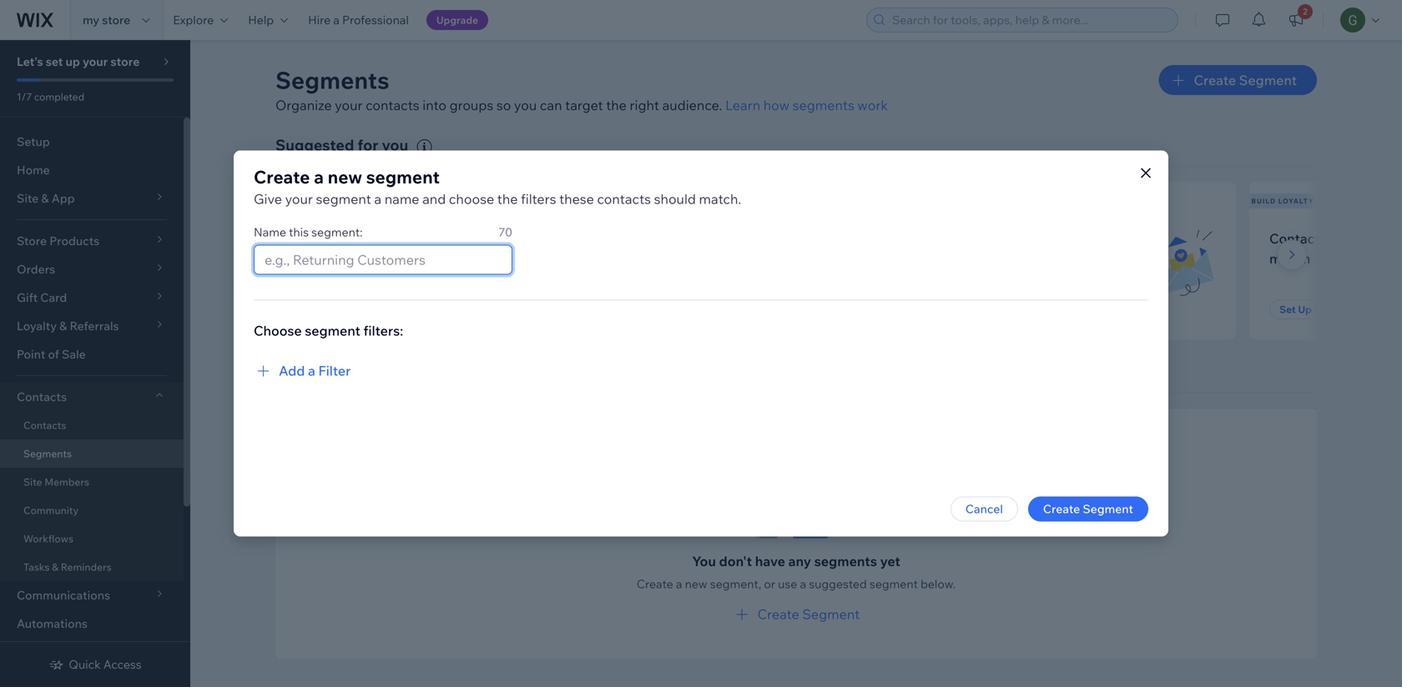 Task type: describe. For each thing, give the bounding box(es) containing it.
professional
[[342, 13, 409, 27]]

how
[[764, 97, 790, 114]]

segments for segments
[[23, 448, 72, 460]]

home link
[[0, 156, 184, 184]]

site members link
[[0, 468, 184, 497]]

contacts button
[[0, 383, 184, 412]]

segments link
[[0, 440, 184, 468]]

give
[[254, 191, 282, 207]]

tasks & reminders link
[[0, 553, 184, 582]]

1 vertical spatial you
[[382, 136, 408, 154]]

recently
[[414, 230, 465, 247]]

name this segment:
[[254, 225, 363, 240]]

audience.
[[663, 97, 722, 114]]

point of sale
[[17, 347, 86, 362]]

tasks & reminders
[[23, 561, 112, 574]]

learn how segments work button
[[725, 95, 888, 115]]

filters
[[521, 191, 556, 207]]

segment,
[[710, 577, 762, 592]]

have
[[755, 553, 786, 570]]

site members
[[23, 476, 89, 489]]

1 vertical spatial create segment
[[1043, 502, 1134, 517]]

so
[[497, 97, 511, 114]]

automations
[[17, 617, 88, 632]]

setup link
[[0, 128, 184, 156]]

2 horizontal spatial create segment
[[1194, 72, 1297, 88]]

any
[[789, 553, 811, 570]]

you
[[692, 553, 716, 570]]

my store
[[83, 13, 130, 27]]

1 vertical spatial segments
[[312, 360, 383, 379]]

site
[[23, 476, 42, 489]]

the inside segments organize your contacts into groups so you can target the right audience. learn how segments work
[[606, 97, 627, 114]]

community link
[[0, 497, 184, 525]]

workflows link
[[0, 525, 184, 553]]

groups
[[450, 97, 494, 114]]

set
[[46, 54, 63, 69]]

you inside segments organize your contacts into groups so you can target the right audience. learn how segments work
[[514, 97, 537, 114]]

contacts link
[[0, 412, 184, 440]]

help
[[248, 13, 274, 27]]

the inside create a new segment give your segment a name and choose the filters these contacts should match.
[[497, 191, 518, 207]]

quick access
[[69, 658, 142, 672]]

70
[[499, 225, 513, 240]]

a inside "contacts with a birthd"
[[1360, 230, 1367, 247]]

up
[[1298, 303, 1312, 316]]

new inside you don't have any segments yet create a new segment, or use a suggested segment below.
[[685, 577, 708, 592]]

home
[[17, 163, 50, 177]]

1/7 completed
[[17, 91, 84, 103]]

choose
[[449, 191, 494, 207]]

2
[[1303, 6, 1308, 17]]

to
[[369, 250, 382, 267]]

point of sale link
[[0, 341, 184, 369]]

add
[[279, 363, 305, 379]]

match.
[[699, 191, 742, 207]]

choose segment filters:
[[254, 323, 403, 339]]

these
[[559, 191, 594, 207]]

access
[[103, 658, 142, 672]]

customers
[[650, 197, 701, 205]]

upgrade button
[[426, 10, 488, 30]]

segment up your segments
[[305, 323, 361, 339]]

&
[[52, 561, 58, 574]]

my
[[83, 13, 99, 27]]

your inside segments organize your contacts into groups so you can target the right audience. learn how segments work
[[335, 97, 363, 114]]

contacts for contacts dropdown button at the bottom of page
[[17, 390, 67, 404]]

list containing new contacts who recently subscribed to your mailing list
[[272, 182, 1403, 340]]

set
[[1280, 303, 1296, 316]]

organize
[[275, 97, 332, 114]]

contacts with a birthd
[[1270, 230, 1403, 267]]

setup
[[17, 134, 50, 149]]

sidebar element
[[0, 40, 190, 688]]

your
[[275, 360, 308, 379]]

add a filter button
[[254, 361, 351, 381]]

your inside the sidebar element
[[83, 54, 108, 69]]

cancel button
[[951, 497, 1018, 522]]

this
[[289, 225, 309, 240]]

segment up segment:
[[316, 191, 371, 207]]

list
[[465, 250, 484, 267]]

a left 'name'
[[374, 191, 382, 207]]

2 button
[[1278, 0, 1315, 40]]

set up segment
[[1280, 303, 1358, 316]]

segments organize your contacts into groups so you can target the right audience. learn how segments work
[[275, 66, 888, 114]]

learn
[[725, 97, 761, 114]]

hire a professional
[[308, 13, 409, 27]]

segments for segments organize your contacts into groups so you can target the right audience. learn how segments work
[[275, 66, 389, 95]]

new for new contacts who recently subscribed to your mailing list
[[296, 230, 324, 247]]



Task type: vqa. For each thing, say whether or not it's contained in the screenshot.
Projects for Projects 6 Create, edit and manage your portfolio projects.
no



Task type: locate. For each thing, give the bounding box(es) containing it.
a right "use"
[[800, 577, 807, 592]]

2 horizontal spatial create segment button
[[1159, 65, 1317, 95]]

2 vertical spatial contacts
[[327, 230, 381, 247]]

point
[[17, 347, 45, 362]]

let's
[[17, 54, 43, 69]]

and
[[422, 191, 446, 207]]

create inside you don't have any segments yet create a new segment, or use a suggested segment below.
[[637, 577, 673, 592]]

should
[[654, 191, 696, 207]]

your inside "new contacts who recently subscribed to your mailing list"
[[385, 250, 413, 267]]

contacts inside "contacts with a birthd"
[[1270, 230, 1327, 247]]

work
[[858, 97, 888, 114]]

segments up suggested at bottom
[[814, 553, 877, 570]]

1 horizontal spatial segments
[[275, 66, 389, 95]]

0 horizontal spatial the
[[497, 191, 518, 207]]

0 vertical spatial contacts
[[1270, 230, 1327, 247]]

contacts inside segments organize your contacts into groups so you can target the right audience. learn how segments work
[[366, 97, 420, 114]]

1 horizontal spatial the
[[606, 97, 627, 114]]

contacts inside create a new segment give your segment a name and choose the filters these contacts should match.
[[597, 191, 651, 207]]

0 vertical spatial contacts
[[366, 97, 420, 114]]

segments inside you don't have any segments yet create a new segment, or use a suggested segment below.
[[814, 553, 877, 570]]

0 horizontal spatial you
[[382, 136, 408, 154]]

a up new subscribers at the top
[[314, 166, 324, 188]]

use
[[778, 577, 798, 592]]

1 vertical spatial new
[[685, 577, 708, 592]]

0 horizontal spatial create segment button
[[733, 605, 860, 625]]

sale
[[62, 347, 86, 362]]

you don't have any segments yet create a new segment, or use a suggested segment below.
[[637, 553, 956, 592]]

filters:
[[364, 323, 403, 339]]

a inside button
[[308, 363, 315, 379]]

segment up 'name'
[[366, 166, 440, 188]]

suggested
[[809, 577, 867, 592]]

build loyalty
[[1252, 197, 1314, 205]]

segment
[[1239, 72, 1297, 88], [1314, 303, 1358, 316], [1083, 502, 1134, 517], [803, 606, 860, 623]]

of
[[48, 347, 59, 362]]

up
[[66, 54, 80, 69]]

2 vertical spatial contacts
[[23, 419, 66, 432]]

contacts inside contacts link
[[23, 419, 66, 432]]

0 vertical spatial you
[[514, 97, 537, 114]]

0 horizontal spatial new
[[328, 166, 362, 188]]

community
[[23, 505, 79, 517]]

the left right
[[606, 97, 627, 114]]

subscribed
[[296, 250, 366, 267]]

0 vertical spatial new
[[328, 166, 362, 188]]

your up suggested for you
[[335, 97, 363, 114]]

1 vertical spatial new
[[296, 230, 324, 247]]

your segments
[[275, 360, 383, 379]]

build
[[1252, 197, 1276, 205]]

contacts inside "new contacts who recently subscribed to your mailing list"
[[327, 230, 381, 247]]

1 horizontal spatial you
[[514, 97, 537, 114]]

suggested
[[275, 136, 354, 154]]

who
[[384, 230, 411, 247]]

help button
[[238, 0, 298, 40]]

segments
[[793, 97, 855, 114], [312, 360, 383, 379], [814, 553, 877, 570]]

0 horizontal spatial create segment
[[758, 606, 860, 623]]

the
[[606, 97, 627, 114], [497, 191, 518, 207]]

add a filter
[[279, 363, 351, 379]]

1 horizontal spatial new
[[685, 577, 708, 592]]

contacts left into
[[366, 97, 420, 114]]

right
[[630, 97, 660, 114]]

upgrade
[[437, 14, 478, 26]]

new up subscribers
[[328, 166, 362, 188]]

store down the my store
[[111, 54, 140, 69]]

set up segment button
[[1270, 300, 1368, 320]]

contacts
[[366, 97, 420, 114], [597, 191, 651, 207], [327, 230, 381, 247]]

reminders
[[61, 561, 112, 574]]

your right the give
[[285, 191, 313, 207]]

contacts inside contacts dropdown button
[[17, 390, 67, 404]]

new
[[278, 197, 296, 205], [296, 230, 324, 247]]

1 horizontal spatial create segment button
[[1028, 497, 1149, 522]]

2 vertical spatial create segment
[[758, 606, 860, 623]]

contacts up the to
[[327, 230, 381, 247]]

create inside create a new segment give your segment a name and choose the filters these contacts should match.
[[254, 166, 310, 188]]

new for new subscribers
[[278, 197, 296, 205]]

1 vertical spatial contacts
[[17, 390, 67, 404]]

new subscribers
[[278, 197, 355, 205]]

loyalty
[[1279, 197, 1314, 205]]

store inside the sidebar element
[[111, 54, 140, 69]]

tasks
[[23, 561, 50, 574]]

1 vertical spatial create segment button
[[1028, 497, 1149, 522]]

a right with
[[1360, 230, 1367, 247]]

0 vertical spatial segments
[[793, 97, 855, 114]]

segments inside segments organize your contacts into groups so you can target the right audience. learn how segments work
[[793, 97, 855, 114]]

you right so at the top left of page
[[514, 97, 537, 114]]

new inside create a new segment give your segment a name and choose the filters these contacts should match.
[[328, 166, 362, 188]]

name
[[254, 225, 286, 240]]

create
[[1194, 72, 1236, 88], [254, 166, 310, 188], [1043, 502, 1080, 517], [637, 577, 673, 592], [758, 606, 800, 623]]

0 vertical spatial create segment
[[1194, 72, 1297, 88]]

your
[[83, 54, 108, 69], [335, 97, 363, 114], [285, 191, 313, 207], [385, 250, 413, 267]]

target
[[565, 97, 603, 114]]

1 vertical spatial store
[[111, 54, 140, 69]]

quick access button
[[49, 658, 142, 673]]

contacts down point of sale
[[17, 390, 67, 404]]

segment:
[[312, 225, 363, 240]]

below.
[[921, 577, 956, 592]]

segments down choose segment filters:
[[312, 360, 383, 379]]

yet
[[880, 553, 901, 570]]

segments inside segments organize your contacts into groups so you can target the right audience. learn how segments work
[[275, 66, 389, 95]]

1 vertical spatial the
[[497, 191, 518, 207]]

birthd
[[1370, 230, 1403, 247]]

you right for
[[382, 136, 408, 154]]

with
[[1330, 230, 1357, 247]]

into
[[423, 97, 447, 114]]

workflows
[[23, 533, 73, 546]]

your right up
[[83, 54, 108, 69]]

0 vertical spatial store
[[102, 13, 130, 27]]

contacts for contacts link
[[23, 419, 66, 432]]

new contacts who recently subscribed to your mailing list
[[296, 230, 484, 267]]

list
[[272, 182, 1403, 340]]

segment
[[366, 166, 440, 188], [316, 191, 371, 207], [305, 323, 361, 339], [870, 577, 918, 592]]

1 horizontal spatial create segment
[[1043, 502, 1134, 517]]

segment down 'yet'
[[870, 577, 918, 592]]

new up this
[[278, 197, 296, 205]]

contacts right "these"
[[597, 191, 651, 207]]

create segment button
[[1159, 65, 1317, 95], [1028, 497, 1149, 522], [733, 605, 860, 625]]

1 vertical spatial segments
[[23, 448, 72, 460]]

store right my at the top of page
[[102, 13, 130, 27]]

contacts down contacts dropdown button at the bottom of page
[[23, 419, 66, 432]]

2 vertical spatial create segment button
[[733, 605, 860, 625]]

cancel
[[966, 502, 1003, 517]]

your down "who"
[[385, 250, 413, 267]]

new down you
[[685, 577, 708, 592]]

a right hire at top left
[[333, 13, 340, 27]]

automations link
[[0, 610, 184, 639]]

the left filters
[[497, 191, 518, 207]]

new up subscribed
[[296, 230, 324, 247]]

0 vertical spatial create segment button
[[1159, 65, 1317, 95]]

potential
[[602, 197, 648, 205]]

new inside "new contacts who recently subscribed to your mailing list"
[[296, 230, 324, 247]]

quick
[[69, 658, 101, 672]]

0 horizontal spatial segments
[[23, 448, 72, 460]]

segments up site members
[[23, 448, 72, 460]]

segments inside the sidebar element
[[23, 448, 72, 460]]

your inside create a new segment give your segment a name and choose the filters these contacts should match.
[[285, 191, 313, 207]]

explore
[[173, 13, 214, 27]]

a right add
[[308, 363, 315, 379]]

Search for tools, apps, help & more... field
[[887, 8, 1173, 32]]

or
[[764, 577, 776, 592]]

let's set up your store
[[17, 54, 140, 69]]

0 vertical spatial the
[[606, 97, 627, 114]]

a left segment,
[[676, 577, 682, 592]]

filter
[[318, 363, 351, 379]]

segment inside you don't have any segments yet create a new segment, or use a suggested segment below.
[[870, 577, 918, 592]]

potential customers
[[602, 197, 701, 205]]

segments right how
[[793, 97, 855, 114]]

hire
[[308, 13, 331, 27]]

segment inside button
[[1314, 303, 1358, 316]]

mailing
[[416, 250, 462, 267]]

2 vertical spatial segments
[[814, 553, 877, 570]]

completed
[[34, 91, 84, 103]]

choose
[[254, 323, 302, 339]]

for
[[358, 136, 379, 154]]

members
[[44, 476, 89, 489]]

Name this segment: field
[[260, 246, 507, 274]]

contacts down the "loyalty"
[[1270, 230, 1327, 247]]

1 vertical spatial contacts
[[597, 191, 651, 207]]

segments up organize
[[275, 66, 389, 95]]

0 vertical spatial segments
[[275, 66, 389, 95]]

0 vertical spatial new
[[278, 197, 296, 205]]



